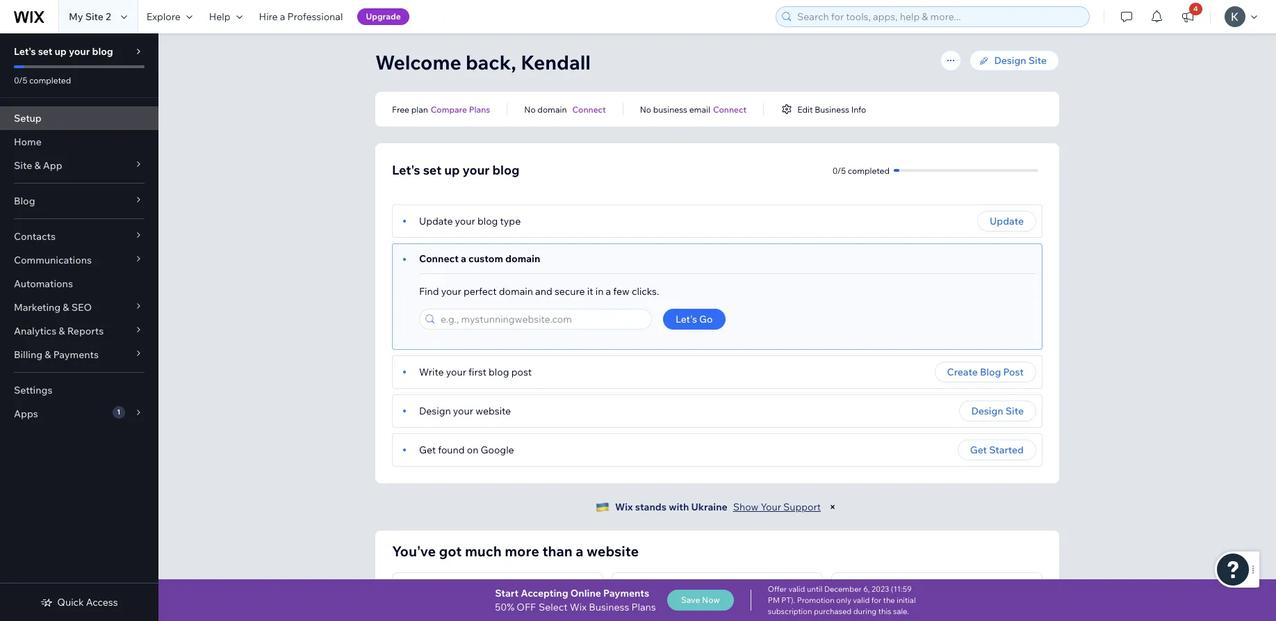 Task type: describe. For each thing, give the bounding box(es) containing it.
secure
[[555, 285, 585, 298]]

get for get started
[[971, 444, 988, 456]]

blog inside sidebar element
[[92, 45, 113, 58]]

google for higher
[[467, 604, 496, 614]]

on for higher
[[455, 604, 465, 614]]

quick access button
[[41, 596, 118, 609]]

started
[[990, 444, 1024, 456]]

50%
[[495, 601, 515, 613]]

update your blog type
[[419, 215, 521, 227]]

help button
[[201, 0, 251, 33]]

a right in
[[606, 285, 611, 298]]

post
[[512, 366, 532, 378]]

a right than
[[576, 543, 584, 560]]

type
[[500, 215, 521, 227]]

billing
[[14, 348, 43, 361]]

quick
[[57, 596, 84, 609]]

0 vertical spatial valid
[[789, 584, 806, 594]]

domain for custom
[[506, 252, 541, 265]]

reports
[[67, 325, 104, 337]]

2
[[106, 10, 111, 23]]

hire a professional
[[259, 10, 343, 23]]

get for get found on google
[[419, 444, 436, 456]]

analytics & reports
[[14, 325, 104, 337]]

free
[[392, 104, 410, 114]]

site inside button
[[1006, 405, 1024, 417]]

let's set up your blog inside sidebar element
[[14, 45, 113, 58]]

save
[[681, 595, 701, 605]]

email
[[690, 104, 711, 114]]

your up update your blog type
[[463, 162, 490, 178]]

support
[[784, 501, 821, 513]]

your up connect a custom domain
[[455, 215, 476, 227]]

0 horizontal spatial connect
[[419, 252, 459, 265]]

billing & payments button
[[0, 343, 159, 367]]

ads
[[970, 586, 988, 599]]

update button
[[978, 211, 1037, 232]]

your left the perfect
[[441, 285, 462, 298]]

e.g., mystunningwebsite.com field
[[437, 310, 648, 329]]

& for site
[[34, 159, 41, 172]]

domain for perfect
[[499, 285, 533, 298]]

connect link for no domain connect
[[573, 103, 606, 115]]

site.
[[646, 614, 662, 621]]

analytics & reports button
[[0, 319, 159, 343]]

no for no domain connect
[[525, 104, 536, 114]]

initial
[[897, 595, 916, 605]]

purchased
[[814, 606, 852, 616]]

blog right first
[[489, 366, 509, 378]]

upgrade
[[366, 11, 401, 22]]

business
[[654, 104, 688, 114]]

sidebar element
[[0, 33, 159, 621]]

Search for tools, apps, help & more... field
[[794, 7, 1086, 26]]

instagram
[[920, 586, 967, 599]]

now
[[702, 595, 720, 605]]

plan
[[412, 104, 428, 114]]

0 horizontal spatial website
[[476, 405, 511, 417]]

let's inside sidebar element
[[14, 45, 36, 58]]

start
[[495, 587, 519, 600]]

blog inside popup button
[[14, 195, 35, 207]]

get started button
[[958, 440, 1037, 460]]

0 horizontal spatial with
[[669, 501, 689, 513]]

the inside attract site visitors with ads that reach the right audience.
[[996, 604, 1009, 614]]

start accepting online payments 50% off select wix business plans
[[495, 587, 656, 613]]

a left custom
[[461, 252, 467, 265]]

payments inside popup button
[[53, 348, 99, 361]]

1 to from the left
[[758, 604, 766, 614]]

facebook & instagram ads
[[863, 586, 988, 599]]

welcome
[[376, 50, 462, 74]]

go
[[700, 313, 713, 326]]

connect a custom domain
[[419, 252, 541, 265]]

let's inside button
[[676, 313, 698, 326]]

create blog post button
[[935, 362, 1037, 383]]

visitors
[[891, 604, 919, 614]]

hire a professional link
[[251, 0, 352, 33]]

during
[[854, 606, 877, 616]]

0 vertical spatial design site
[[995, 54, 1047, 67]]

compare
[[431, 104, 467, 114]]

find for find over 300 powerful web apps to add to your site.
[[627, 604, 644, 614]]

1 horizontal spatial wix
[[615, 501, 633, 513]]

clicks.
[[632, 285, 660, 298]]

design inside button
[[972, 405, 1004, 417]]

contacts button
[[0, 225, 159, 248]]

the inside offer valid until december 6, 2023 (11:59 pm pt). promotion only valid for the initial subscription purchased during this sale.
[[884, 595, 896, 605]]

write your first blog post
[[419, 366, 532, 378]]

6,
[[864, 584, 870, 594]]

your inside sidebar element
[[69, 45, 90, 58]]

setup
[[14, 112, 42, 124]]

up inside sidebar element
[[55, 45, 67, 58]]

site & app button
[[0, 154, 159, 177]]

edit business info button
[[781, 103, 867, 115]]

1 horizontal spatial app
[[643, 586, 663, 599]]

in
[[596, 285, 604, 298]]

write
[[419, 366, 444, 378]]

1 vertical spatial website
[[587, 543, 639, 560]]

find for find your perfect domain and secure it in a few clicks.
[[419, 285, 439, 298]]

settings
[[14, 384, 52, 396]]

free plan compare plans
[[392, 104, 491, 114]]

until
[[807, 584, 823, 594]]

payments inside start accepting online payments 50% off select wix business plans
[[604, 587, 650, 600]]

design site button
[[959, 401, 1037, 421]]

save now
[[681, 595, 720, 605]]

0/5 completed inside sidebar element
[[14, 75, 71, 86]]

accepting
[[521, 587, 569, 600]]

communications
[[14, 254, 92, 266]]

post
[[1004, 366, 1024, 378]]

blog left type
[[478, 215, 498, 227]]

seo inside dropdown button
[[71, 301, 92, 314]]

select
[[539, 601, 568, 613]]



Task type: vqa. For each thing, say whether or not it's contained in the screenshot.
THE inside Attract site visitors with ads that reach the right audience.
yes



Task type: locate. For each thing, give the bounding box(es) containing it.
automations
[[14, 278, 73, 290]]

0 horizontal spatial no
[[525, 104, 536, 114]]

update inside button
[[990, 215, 1024, 227]]

business left info at right
[[815, 104, 850, 114]]

1 vertical spatial plans
[[632, 601, 656, 613]]

1 horizontal spatial let's set up your blog
[[392, 162, 520, 178]]

right
[[1011, 604, 1030, 614]]

1 vertical spatial 0/5
[[833, 165, 847, 176]]

your left first
[[446, 366, 467, 378]]

your down my
[[69, 45, 90, 58]]

your
[[761, 501, 782, 513]]

advanced
[[521, 604, 559, 614]]

info
[[852, 104, 867, 114]]

1 horizontal spatial let's
[[392, 162, 421, 178]]

1 horizontal spatial payments
[[604, 587, 650, 600]]

get started
[[971, 444, 1024, 456]]

0 horizontal spatial app
[[43, 159, 62, 172]]

& left reports
[[59, 325, 65, 337]]

& inside marketing & seo dropdown button
[[63, 301, 69, 314]]

1 vertical spatial let's
[[392, 162, 421, 178]]

google
[[481, 444, 514, 456], [467, 604, 496, 614]]

with inside attract site visitors with ads that reach the right audience.
[[921, 604, 937, 614]]

0 vertical spatial let's set up your blog
[[14, 45, 113, 58]]

blog left the post
[[981, 366, 1002, 378]]

online
[[571, 587, 602, 600]]

plans
[[469, 104, 491, 114], [632, 601, 656, 613]]

up up setup link
[[55, 45, 67, 58]]

google for found
[[481, 444, 514, 456]]

0 horizontal spatial business
[[589, 601, 630, 613]]

1 horizontal spatial connect
[[573, 104, 606, 114]]

get found on google
[[419, 444, 514, 456]]

1 vertical spatial completed
[[848, 165, 890, 176]]

1 vertical spatial blog
[[981, 366, 1002, 378]]

business down online at the left bottom
[[589, 601, 630, 613]]

& inside site & app dropdown button
[[34, 159, 41, 172]]

business inside start accepting online payments 50% off select wix business plans
[[589, 601, 630, 613]]

your inside the find over 300 powerful web apps to add to your site.
[[627, 614, 644, 621]]

1 horizontal spatial seo
[[424, 586, 444, 599]]

1 vertical spatial on
[[455, 604, 465, 614]]

up
[[55, 45, 67, 58], [445, 162, 460, 178]]

0 vertical spatial completed
[[29, 75, 71, 86]]

connect link right email
[[714, 103, 747, 115]]

1 vertical spatial seo
[[424, 586, 444, 599]]

plans up the 'site.'
[[632, 601, 656, 613]]

communications button
[[0, 248, 159, 272]]

0 vertical spatial app
[[43, 159, 62, 172]]

0/5 inside sidebar element
[[14, 75, 27, 86]]

valid up during
[[854, 595, 870, 605]]

back,
[[466, 50, 517, 74]]

1 horizontal spatial completed
[[848, 165, 890, 176]]

0 horizontal spatial plans
[[469, 104, 491, 114]]

connect right email
[[714, 104, 747, 114]]

seo
[[71, 301, 92, 314], [424, 586, 444, 599], [561, 604, 578, 614]]

1 vertical spatial payments
[[604, 587, 650, 600]]

1 vertical spatial app
[[643, 586, 663, 599]]

site inside dropdown button
[[14, 159, 32, 172]]

plans right compare
[[469, 104, 491, 114]]

2 vertical spatial domain
[[499, 285, 533, 298]]

& right billing
[[45, 348, 51, 361]]

0 horizontal spatial blog
[[14, 195, 35, 207]]

0 vertical spatial website
[[476, 405, 511, 417]]

offer
[[768, 584, 787, 594]]

0 horizontal spatial completed
[[29, 75, 71, 86]]

get inside button
[[971, 444, 988, 456]]

& for billing
[[45, 348, 51, 361]]

find left the perfect
[[419, 285, 439, 298]]

0 vertical spatial payments
[[53, 348, 99, 361]]

let's set up your blog up update your blog type
[[392, 162, 520, 178]]

0 horizontal spatial payments
[[53, 348, 99, 361]]

0 horizontal spatial let's
[[14, 45, 36, 58]]

on for found
[[467, 444, 479, 456]]

connect link
[[573, 103, 606, 115], [714, 103, 747, 115]]

no
[[525, 104, 536, 114], [640, 104, 652, 114]]

over
[[646, 604, 663, 614]]

site
[[875, 604, 889, 614]]

get left started
[[971, 444, 988, 456]]

home
[[14, 136, 42, 148]]

0 vertical spatial business
[[815, 104, 850, 114]]

ukraine
[[692, 501, 728, 513]]

domain down kendall
[[538, 104, 567, 114]]

marketing & seo
[[14, 301, 92, 314]]

& up analytics & reports
[[63, 301, 69, 314]]

get left found
[[419, 444, 436, 456]]

0 horizontal spatial 0/5
[[14, 75, 27, 86]]

domain left and on the top left
[[499, 285, 533, 298]]

blog inside button
[[981, 366, 1002, 378]]

on right found
[[467, 444, 479, 456]]

app market
[[643, 586, 698, 599]]

higher
[[428, 604, 453, 614]]

no left business
[[640, 104, 652, 114]]

completed down info at right
[[848, 165, 890, 176]]

completed up setup
[[29, 75, 71, 86]]

2 connect link from the left
[[714, 103, 747, 115]]

no business email connect
[[640, 104, 747, 114]]

payments up the over
[[604, 587, 650, 600]]

with down facebook & instagram ads
[[921, 604, 937, 614]]

0 vertical spatial 0/5 completed
[[14, 75, 71, 86]]

reach
[[973, 604, 994, 614]]

web
[[718, 604, 735, 614]]

0 horizontal spatial to
[[758, 604, 766, 614]]

0 horizontal spatial update
[[419, 215, 453, 227]]

business inside button
[[815, 104, 850, 114]]

with
[[669, 501, 689, 513], [921, 604, 937, 614]]

2 horizontal spatial connect
[[714, 104, 747, 114]]

blog button
[[0, 189, 159, 213]]

& inside billing & payments popup button
[[45, 348, 51, 361]]

blog down 2
[[92, 45, 113, 58]]

app down home link at left
[[43, 159, 62, 172]]

compare plans link
[[431, 103, 491, 115]]

let's go
[[676, 313, 713, 326]]

1 horizontal spatial website
[[587, 543, 639, 560]]

300
[[665, 604, 680, 614]]

0 horizontal spatial 0/5 completed
[[14, 75, 71, 86]]

market
[[665, 586, 698, 599]]

let's left go
[[676, 313, 698, 326]]

let's set up your blog
[[14, 45, 113, 58], [392, 162, 520, 178]]

1 vertical spatial with
[[921, 604, 937, 614]]

update
[[419, 215, 453, 227], [990, 215, 1024, 227]]

promotion
[[798, 595, 835, 605]]

1 get from the left
[[419, 444, 436, 456]]

your up get found on google
[[453, 405, 474, 417]]

and
[[536, 285, 553, 298]]

set down free plan compare plans
[[423, 162, 442, 178]]

tools.
[[407, 614, 428, 621]]

0 horizontal spatial wix
[[570, 601, 587, 613]]

design your website
[[419, 405, 511, 417]]

2 horizontal spatial let's
[[676, 313, 698, 326]]

blog up type
[[493, 162, 520, 178]]

1 horizontal spatial connect link
[[714, 103, 747, 115]]

wix down online at the left bottom
[[570, 601, 587, 613]]

& inside analytics & reports popup button
[[59, 325, 65, 337]]

upgrade button
[[358, 8, 409, 25]]

0 horizontal spatial set
[[38, 45, 52, 58]]

1 horizontal spatial set
[[423, 162, 442, 178]]

explore
[[147, 10, 181, 23]]

home link
[[0, 130, 159, 154]]

my
[[69, 10, 83, 23]]

find inside the find over 300 powerful web apps to add to your site.
[[627, 604, 644, 614]]

1 horizontal spatial find
[[627, 604, 644, 614]]

0 vertical spatial on
[[467, 444, 479, 456]]

website down first
[[476, 405, 511, 417]]

0/5 completed down info at right
[[833, 165, 890, 176]]

app inside dropdown button
[[43, 159, 62, 172]]

the up this
[[884, 595, 896, 605]]

connect
[[573, 104, 606, 114], [714, 104, 747, 114], [419, 252, 459, 265]]

1 horizontal spatial get
[[971, 444, 988, 456]]

a inside hire a professional link
[[280, 10, 285, 23]]

0/5
[[14, 75, 27, 86], [833, 165, 847, 176]]

0 horizontal spatial up
[[55, 45, 67, 58]]

update for update
[[990, 215, 1024, 227]]

update for update your blog type
[[419, 215, 453, 227]]

& for facebook
[[911, 586, 918, 599]]

edit business info
[[798, 104, 867, 114]]

0 vertical spatial seo
[[71, 301, 92, 314]]

1 vertical spatial let's set up your blog
[[392, 162, 520, 178]]

4
[[1194, 4, 1199, 13]]

0 vertical spatial 0/5
[[14, 75, 27, 86]]

& up visitors
[[911, 586, 918, 599]]

seo down automations link
[[71, 301, 92, 314]]

quick access
[[57, 596, 118, 609]]

0 vertical spatial let's
[[14, 45, 36, 58]]

payments down analytics & reports popup button
[[53, 348, 99, 361]]

0 horizontal spatial connect link
[[573, 103, 606, 115]]

settings link
[[0, 378, 159, 402]]

0 vertical spatial blog
[[14, 195, 35, 207]]

completed
[[29, 75, 71, 86], [848, 165, 890, 176]]

help
[[209, 10, 231, 23]]

1 horizontal spatial valid
[[854, 595, 870, 605]]

0 vertical spatial up
[[55, 45, 67, 58]]

0/5 down edit business info at the right of the page
[[833, 165, 847, 176]]

your left the 'site.'
[[627, 614, 644, 621]]

& for marketing
[[63, 301, 69, 314]]

plans inside start accepting online payments 50% off select wix business plans
[[632, 601, 656, 613]]

let's up setup
[[14, 45, 36, 58]]

first
[[469, 366, 487, 378]]

0 vertical spatial google
[[481, 444, 514, 456]]

2 update from the left
[[990, 215, 1024, 227]]

connect down kendall
[[573, 104, 606, 114]]

0 vertical spatial with
[[669, 501, 689, 513]]

1 horizontal spatial no
[[640, 104, 652, 114]]

let's down free
[[392, 162, 421, 178]]

0 horizontal spatial the
[[884, 595, 896, 605]]

2 no from the left
[[640, 104, 652, 114]]

that
[[955, 604, 971, 614]]

1 horizontal spatial business
[[815, 104, 850, 114]]

seo down online at the left bottom
[[561, 604, 578, 614]]

wix left stands
[[615, 501, 633, 513]]

1 vertical spatial google
[[467, 604, 496, 614]]

& for analytics
[[59, 325, 65, 337]]

connect left custom
[[419, 252, 459, 265]]

this
[[879, 606, 892, 616]]

blog
[[14, 195, 35, 207], [981, 366, 1002, 378]]

0 horizontal spatial get
[[419, 444, 436, 456]]

1 vertical spatial set
[[423, 162, 442, 178]]

1 vertical spatial valid
[[854, 595, 870, 605]]

with right stands
[[669, 501, 689, 513]]

1 vertical spatial 0/5 completed
[[833, 165, 890, 176]]

1 horizontal spatial up
[[445, 162, 460, 178]]

1 vertical spatial business
[[589, 601, 630, 613]]

seo inside rank higher on google using advanced seo tools.
[[561, 604, 578, 614]]

up up update your blog type
[[445, 162, 460, 178]]

website up online at the left bottom
[[587, 543, 639, 560]]

site & app
[[14, 159, 62, 172]]

1 horizontal spatial with
[[921, 604, 937, 614]]

find left the over
[[627, 604, 644, 614]]

a right 'hire'
[[280, 10, 285, 23]]

1 update from the left
[[419, 215, 453, 227]]

find your perfect domain and secure it in a few clicks.
[[419, 285, 660, 298]]

0 vertical spatial domain
[[538, 104, 567, 114]]

2 horizontal spatial seo
[[561, 604, 578, 614]]

0/5 up setup
[[14, 75, 27, 86]]

1 vertical spatial domain
[[506, 252, 541, 265]]

1 horizontal spatial to
[[784, 604, 792, 614]]

set
[[38, 45, 52, 58], [423, 162, 442, 178]]

than
[[543, 543, 573, 560]]

connect link down kendall
[[573, 103, 606, 115]]

0 horizontal spatial let's set up your blog
[[14, 45, 113, 58]]

few
[[614, 285, 630, 298]]

professional
[[288, 10, 343, 23]]

1 horizontal spatial plans
[[632, 601, 656, 613]]

1 vertical spatial find
[[627, 604, 644, 614]]

setup link
[[0, 106, 159, 130]]

0 horizontal spatial find
[[419, 285, 439, 298]]

show
[[734, 501, 759, 513]]

2 vertical spatial let's
[[676, 313, 698, 326]]

the left right
[[996, 604, 1009, 614]]

marketing
[[14, 301, 61, 314]]

2 get from the left
[[971, 444, 988, 456]]

2 to from the left
[[784, 604, 792, 614]]

0 vertical spatial find
[[419, 285, 439, 298]]

0 vertical spatial wix
[[615, 501, 633, 513]]

set up setup
[[38, 45, 52, 58]]

apps
[[14, 408, 38, 420]]

you've got much more than a website
[[392, 543, 639, 560]]

1 horizontal spatial 0/5
[[833, 165, 847, 176]]

0 vertical spatial plans
[[469, 104, 491, 114]]

1 horizontal spatial on
[[467, 444, 479, 456]]

google inside rank higher on google using advanced seo tools.
[[467, 604, 496, 614]]

1 vertical spatial up
[[445, 162, 460, 178]]

on right higher
[[455, 604, 465, 614]]

google right found
[[481, 444, 514, 456]]

0 horizontal spatial valid
[[789, 584, 806, 594]]

1 vertical spatial wix
[[570, 601, 587, 613]]

0 horizontal spatial seo
[[71, 301, 92, 314]]

using
[[498, 604, 519, 614]]

(11:59
[[892, 584, 912, 594]]

seo up higher
[[424, 586, 444, 599]]

no domain connect
[[525, 104, 606, 114]]

audience.
[[846, 614, 884, 621]]

pm
[[768, 595, 780, 605]]

1 connect link from the left
[[573, 103, 606, 115]]

save now button
[[667, 590, 734, 611]]

no down kendall
[[525, 104, 536, 114]]

app up the over
[[643, 586, 663, 599]]

analytics
[[14, 325, 56, 337]]

app
[[43, 159, 62, 172], [643, 586, 663, 599]]

custom
[[469, 252, 503, 265]]

0/5 completed up setup
[[14, 75, 71, 86]]

to left add at the bottom of the page
[[758, 604, 766, 614]]

2 vertical spatial seo
[[561, 604, 578, 614]]

completed inside sidebar element
[[29, 75, 71, 86]]

welcome back, kendall
[[376, 50, 591, 74]]

offer valid until december 6, 2023 (11:59 pm pt). promotion only valid for the initial subscription purchased during this sale.
[[768, 584, 916, 616]]

add
[[768, 604, 783, 614]]

domain up "find your perfect domain and secure it in a few clicks."
[[506, 252, 541, 265]]

1 no from the left
[[525, 104, 536, 114]]

domain
[[538, 104, 567, 114], [506, 252, 541, 265], [499, 285, 533, 298]]

1 horizontal spatial the
[[996, 604, 1009, 614]]

let's set up your blog down my
[[14, 45, 113, 58]]

& down the home
[[34, 159, 41, 172]]

blog up contacts
[[14, 195, 35, 207]]

you've
[[392, 543, 436, 560]]

1 horizontal spatial blog
[[981, 366, 1002, 378]]

wix
[[615, 501, 633, 513], [570, 601, 587, 613]]

1 horizontal spatial 0/5 completed
[[833, 165, 890, 176]]

subscription
[[768, 606, 813, 616]]

0 horizontal spatial on
[[455, 604, 465, 614]]

set inside sidebar element
[[38, 45, 52, 58]]

sale.
[[894, 606, 910, 616]]

connect link for no business email connect
[[714, 103, 747, 115]]

design site inside button
[[972, 405, 1024, 417]]

show your support button
[[734, 501, 821, 513]]

wix inside start accepting online payments 50% off select wix business plans
[[570, 601, 587, 613]]

google left the using
[[467, 604, 496, 614]]

no for no business email connect
[[640, 104, 652, 114]]

valid up pt).
[[789, 584, 806, 594]]

it
[[588, 285, 594, 298]]

apps
[[737, 604, 756, 614]]

to right add at the bottom of the page
[[784, 604, 792, 614]]

1 vertical spatial design site
[[972, 405, 1024, 417]]

on inside rank higher on google using advanced seo tools.
[[455, 604, 465, 614]]

stands
[[635, 501, 667, 513]]

let's go button
[[664, 309, 726, 330]]



